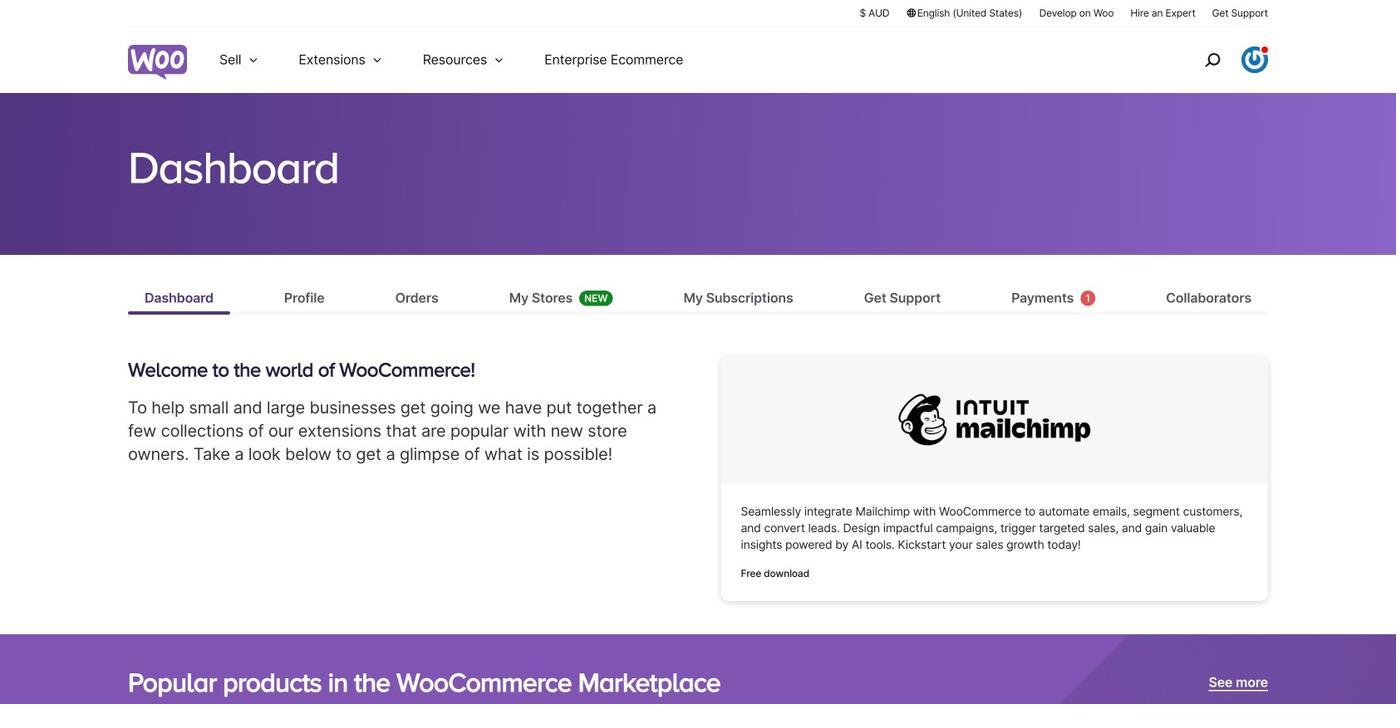 Task type: locate. For each thing, give the bounding box(es) containing it.
open account menu image
[[1242, 47, 1268, 73]]

service navigation menu element
[[1169, 33, 1268, 87]]



Task type: vqa. For each thing, say whether or not it's contained in the screenshot.
Free
no



Task type: describe. For each thing, give the bounding box(es) containing it.
search image
[[1199, 47, 1226, 73]]



